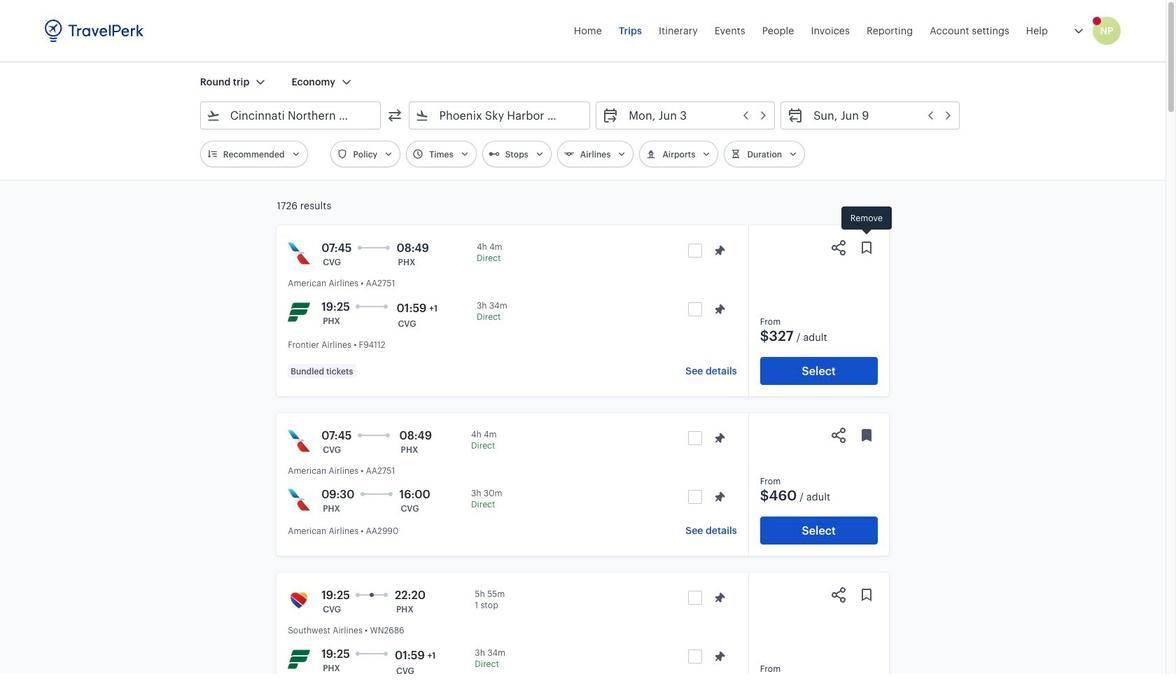 Task type: describe. For each thing, give the bounding box(es) containing it.
Return field
[[804, 104, 954, 127]]

To search field
[[430, 104, 572, 127]]



Task type: vqa. For each thing, say whether or not it's contained in the screenshot.
the "Depart" text field
no



Task type: locate. For each thing, give the bounding box(es) containing it.
1 frontier airlines image from the top
[[288, 301, 310, 324]]

frontier airlines image for 3rd american airlines image from the bottom of the page
[[288, 301, 310, 324]]

1 vertical spatial frontier airlines image
[[288, 649, 310, 671]]

2 vertical spatial american airlines image
[[288, 489, 310, 511]]

0 vertical spatial frontier airlines image
[[288, 301, 310, 324]]

0 vertical spatial american airlines image
[[288, 242, 310, 265]]

1 vertical spatial american airlines image
[[288, 430, 310, 453]]

3 american airlines image from the top
[[288, 489, 310, 511]]

southwest airlines image
[[288, 590, 310, 612]]

american airlines image
[[288, 242, 310, 265], [288, 430, 310, 453], [288, 489, 310, 511]]

2 frontier airlines image from the top
[[288, 649, 310, 671]]

frontier airlines image for southwest airlines icon
[[288, 649, 310, 671]]

1 american airlines image from the top
[[288, 242, 310, 265]]

2 american airlines image from the top
[[288, 430, 310, 453]]

From search field
[[221, 104, 362, 127]]

tooltip
[[842, 207, 892, 237]]

frontier airlines image
[[288, 301, 310, 324], [288, 649, 310, 671]]

Depart field
[[619, 104, 769, 127]]



